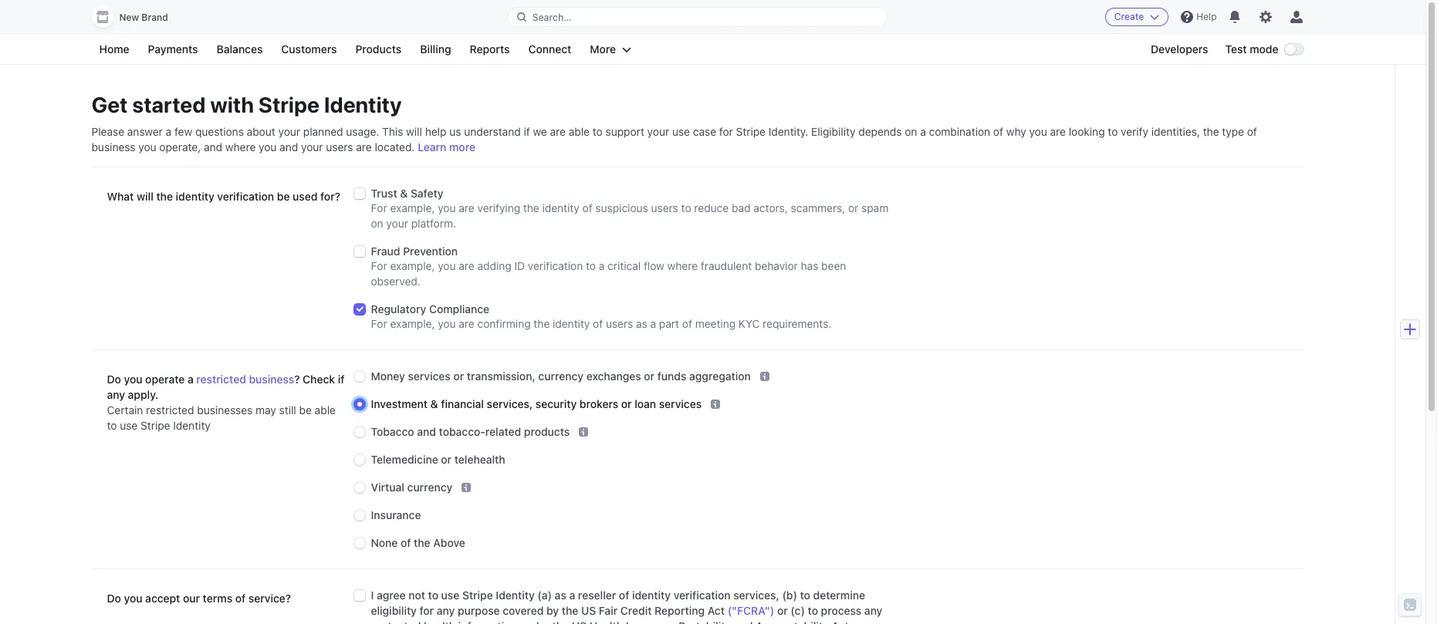 Task type: describe. For each thing, give the bounding box(es) containing it.
under
[[520, 620, 550, 625]]

you inside 'fraud prevention for example, you are adding id verification to a critical flow where fraudulent behavior has been observed.'
[[438, 259, 456, 273]]

where inside please answer a few questions about your planned usage. this will help us understand if we are able to support your use case for stripe identity. eligibility depends on a combination of why you are looking to verify identities, the type of business you operate, and where you and your users are located.
[[225, 141, 256, 154]]

portability
[[679, 620, 731, 625]]

do you operate a restricted business
[[107, 373, 294, 386]]

new
[[119, 12, 139, 23]]

identity inside certain restricted businesses may still be able to use stripe identity
[[173, 419, 211, 432]]

are left looking
[[1051, 125, 1066, 138]]

restricted inside certain restricted businesses may still be able to use stripe identity
[[146, 404, 194, 417]]

any inside ? check if any apply.
[[107, 388, 125, 402]]

what
[[107, 190, 134, 203]]

regulatory compliance for example, you are confirming the identity of users as a part of meeting kyc requirements.
[[371, 303, 832, 330]]

protected
[[371, 620, 421, 625]]

of right the terms at the left bottom
[[235, 592, 246, 605]]

terms
[[203, 592, 233, 605]]

balances
[[217, 42, 263, 56]]

1 vertical spatial services
[[659, 398, 702, 411]]

0 vertical spatial services
[[408, 370, 451, 383]]

please answer a few questions about your planned usage. this will help us understand if we are able to support your use case for stripe identity. eligibility depends on a combination of why you are looking to verify identities, the type of business you operate, and where you and your users are located.
[[92, 125, 1258, 154]]

combination
[[929, 125, 991, 138]]

us inside i agree not to use stripe identity (a) as a reseller of identity verification services, (b) to determine eligibility for any purpose covered by the us fair credit reporting act
[[581, 605, 596, 618]]

determine
[[814, 589, 866, 602]]

are inside 'fraud prevention for example, you are adding id verification to a critical flow where fraudulent behavior has been observed.'
[[459, 259, 475, 273]]

verification inside 'fraud prevention for example, you are adding id verification to a critical flow where fraudulent behavior has been observed.'
[[528, 259, 583, 273]]

as inside regulatory compliance for example, you are confirming the identity of users as a part of meeting kyc requirements.
[[636, 317, 648, 330]]

billing link
[[413, 40, 459, 59]]

users inside the trust & safety for example, you are verifying the identity of suspicious users to reduce bad actors, scammers, or spam on your platform.
[[651, 202, 679, 215]]

developers
[[1151, 42, 1209, 56]]

the inside the trust & safety for example, you are verifying the identity of suspicious users to reduce bad actors, scammers, or spam on your platform.
[[523, 202, 540, 215]]

fraud
[[371, 245, 400, 258]]

do for do you accept our terms of service?
[[107, 592, 121, 605]]

(a)
[[538, 589, 552, 602]]

operate
[[145, 373, 185, 386]]

depends
[[859, 125, 902, 138]]

0 vertical spatial services,
[[487, 398, 533, 411]]

act inside or (c) to process any protected health information under the us health insurance portability and accountability act
[[832, 620, 849, 625]]

of up exchanges
[[593, 317, 603, 330]]

users inside please answer a few questions about your planned usage. this will help us understand if we are able to support your use case for stripe identity. eligibility depends on a combination of why you are looking to verify identities, the type of business you operate, and where you and your users are located.
[[326, 141, 353, 154]]

act inside i agree not to use stripe identity (a) as a reseller of identity verification services, (b) to determine eligibility for any purpose covered by the us fair credit reporting act
[[708, 605, 725, 618]]

do for do you operate a restricted business
[[107, 373, 121, 386]]

bad
[[732, 202, 751, 215]]

eligibility
[[812, 125, 856, 138]]

health
[[590, 620, 623, 625]]

platform.
[[411, 217, 456, 230]]

for for fraud prevention
[[371, 259, 387, 273]]

money services or transmission, currency exchanges or funds aggregation
[[371, 370, 751, 383]]

telemedicine
[[371, 453, 438, 467]]

be for able
[[299, 404, 312, 417]]

used
[[293, 190, 318, 203]]

verify
[[1121, 125, 1149, 138]]

scammers,
[[791, 202, 846, 215]]

for?
[[321, 190, 341, 203]]

confirming
[[478, 317, 531, 330]]

you down about
[[259, 141, 277, 154]]

has
[[801, 259, 819, 273]]

insurance inside or (c) to process any protected health information under the us health insurance portability and accountability act
[[626, 620, 676, 625]]

will inside please answer a few questions about your planned usage. this will help us understand if we are able to support your use case for stripe identity. eligibility depends on a combination of why you are looking to verify identities, the type of business you operate, and where you and your users are located.
[[406, 125, 422, 138]]

accountability
[[756, 620, 829, 625]]

create
[[1115, 11, 1145, 22]]

help button
[[1176, 5, 1224, 29]]

id
[[515, 259, 525, 273]]

are down usage.
[[356, 141, 372, 154]]

or down tobacco-
[[441, 453, 452, 467]]

usage.
[[346, 125, 379, 138]]

the left above
[[414, 537, 431, 550]]

type
[[1223, 125, 1245, 138]]

what will the identity verification be used for?
[[107, 190, 341, 203]]

a left few at the top left of the page
[[166, 125, 172, 138]]

none of the above
[[371, 537, 466, 550]]

are inside the trust & safety for example, you are verifying the identity of suspicious users to reduce bad actors, scammers, or spam on your platform.
[[459, 202, 475, 215]]

where inside 'fraud prevention for example, you are adding id verification to a critical flow where fraudulent behavior has been observed.'
[[668, 259, 698, 273]]

to inside certain restricted businesses may still be able to use stripe identity
[[107, 419, 117, 432]]

any inside or (c) to process any protected health information under the us health insurance portability and accountability act
[[865, 605, 883, 618]]

questions
[[195, 125, 244, 138]]

are inside regulatory compliance for example, you are confirming the identity of users as a part of meeting kyc requirements.
[[459, 317, 475, 330]]

prevention
[[403, 245, 458, 258]]

0 vertical spatial verification
[[217, 190, 274, 203]]

learn
[[418, 141, 447, 154]]

0 vertical spatial identity
[[324, 92, 402, 117]]

virtual
[[371, 481, 405, 494]]

fraudulent
[[701, 259, 752, 273]]

purpose
[[458, 605, 500, 618]]

flow
[[644, 259, 665, 273]]

case
[[693, 125, 717, 138]]

of inside i agree not to use stripe identity (a) as a reseller of identity verification services, (b) to determine eligibility for any purpose covered by the us fair credit reporting act
[[619, 589, 630, 602]]

may
[[256, 404, 276, 417]]

funds
[[658, 370, 687, 383]]

meeting
[[696, 317, 736, 330]]

home link
[[92, 40, 137, 59]]

the inside or (c) to process any protected health information under the us health insurance portability and accountability act
[[553, 620, 569, 625]]

users inside regulatory compliance for example, you are confirming the identity of users as a part of meeting kyc requirements.
[[606, 317, 633, 330]]

and down questions
[[204, 141, 222, 154]]

("fcra") link
[[728, 605, 775, 618]]

stripe up about
[[259, 92, 320, 117]]

products
[[524, 426, 570, 439]]

answer
[[127, 125, 163, 138]]

our
[[183, 592, 200, 605]]

you up apply.
[[124, 373, 142, 386]]

us inside or (c) to process any protected health information under the us health insurance portability and accountability act
[[572, 620, 587, 625]]

the inside regulatory compliance for example, you are confirming the identity of users as a part of meeting kyc requirements.
[[534, 317, 550, 330]]

you down answer at the top left of the page
[[138, 141, 156, 154]]

developers link
[[1144, 40, 1217, 59]]

connect link
[[521, 40, 579, 59]]

payments
[[148, 42, 198, 56]]

?
[[294, 373, 300, 386]]

to left support
[[593, 125, 603, 138]]

Search… search field
[[508, 7, 887, 27]]

and up used on the top
[[280, 141, 298, 154]]

search…
[[533, 11, 572, 23]]

products link
[[348, 40, 409, 59]]

you inside the trust & safety for example, you are verifying the identity of suspicious users to reduce bad actors, scammers, or spam on your platform.
[[438, 202, 456, 215]]

why
[[1007, 125, 1027, 138]]

for inside i agree not to use stripe identity (a) as a reseller of identity verification services, (b) to determine eligibility for any purpose covered by the us fair credit reporting act
[[420, 605, 434, 618]]

verifying
[[478, 202, 521, 215]]

restricted business link
[[196, 373, 294, 386]]

stripe inside please answer a few questions about your planned usage. this will help us understand if we are able to support your use case for stripe identity. eligibility depends on a combination of why you are looking to verify identities, the type of business you operate, and where you and your users are located.
[[736, 125, 766, 138]]

transmission,
[[467, 370, 536, 383]]

1 vertical spatial currency
[[407, 481, 453, 494]]

brokers
[[580, 398, 619, 411]]

your down planned
[[301, 141, 323, 154]]

service?
[[249, 592, 291, 605]]

adding
[[478, 259, 512, 273]]

few
[[175, 125, 192, 138]]

1 horizontal spatial restricted
[[196, 373, 246, 386]]

to inside 'fraud prevention for example, you are adding id verification to a critical flow where fraudulent behavior has been observed.'
[[586, 259, 596, 273]]

you right why
[[1030, 125, 1048, 138]]

your right support
[[648, 125, 670, 138]]

("fcra")
[[728, 605, 775, 618]]

reporting
[[655, 605, 705, 618]]

a inside i agree not to use stripe identity (a) as a reseller of identity verification services, (b) to determine eligibility for any purpose covered by the us fair credit reporting act
[[569, 589, 576, 602]]

started
[[132, 92, 206, 117]]

products
[[356, 42, 402, 56]]

regulatory
[[371, 303, 427, 316]]

investment
[[371, 398, 428, 411]]

connect
[[529, 42, 572, 56]]

reports link
[[462, 40, 518, 59]]

certain restricted businesses may still be able to use stripe identity
[[107, 404, 336, 432]]

and inside or (c) to process any protected health information under the us health insurance portability and accountability act
[[734, 620, 753, 625]]

critical
[[608, 259, 641, 273]]

your inside the trust & safety for example, you are verifying the identity of suspicious users to reduce bad actors, scammers, or spam on your platform.
[[386, 217, 408, 230]]

the inside i agree not to use stripe identity (a) as a reseller of identity verification services, (b) to determine eligibility for any purpose covered by the us fair credit reporting act
[[562, 605, 579, 618]]

customers
[[281, 42, 337, 56]]

test mode
[[1226, 42, 1279, 56]]



Task type: vqa. For each thing, say whether or not it's contained in the screenshot.
Tobacco on the bottom of page
yes



Task type: locate. For each thing, give the bounding box(es) containing it.
0 horizontal spatial users
[[326, 141, 353, 154]]

your
[[278, 125, 300, 138], [648, 125, 670, 138], [301, 141, 323, 154], [386, 217, 408, 230]]

i agree not to use stripe identity (a) as a reseller of identity verification services, (b) to determine eligibility for any purpose covered by the us fair credit reporting act
[[371, 589, 866, 618]]

0 horizontal spatial able
[[315, 404, 336, 417]]

1 horizontal spatial where
[[668, 259, 698, 273]]

0 vertical spatial insurance
[[371, 509, 421, 522]]

identity
[[176, 190, 214, 203], [543, 202, 580, 215], [553, 317, 590, 330], [632, 589, 671, 602]]

business
[[92, 141, 136, 154], [249, 373, 294, 386]]

example, down 'regulatory'
[[390, 317, 435, 330]]

1 vertical spatial for
[[420, 605, 434, 618]]

0 horizontal spatial use
[[120, 419, 138, 432]]

2 vertical spatial identity
[[496, 589, 535, 602]]

1 example, from the top
[[390, 202, 435, 215]]

to right not
[[428, 589, 439, 602]]

0 horizontal spatial restricted
[[146, 404, 194, 417]]

a left part
[[651, 317, 656, 330]]

0 horizontal spatial as
[[555, 589, 567, 602]]

for inside the trust & safety for example, you are verifying the identity of suspicious users to reduce bad actors, scammers, or spam on your platform.
[[371, 202, 387, 215]]

part
[[659, 317, 680, 330]]

of right type
[[1248, 125, 1258, 138]]

or inside the trust & safety for example, you are verifying the identity of suspicious users to reduce bad actors, scammers, or spam on your platform.
[[849, 202, 859, 215]]

create button
[[1106, 8, 1169, 26]]

the right the verifying
[[523, 202, 540, 215]]

suspicious
[[596, 202, 648, 215]]

any
[[107, 388, 125, 402], [437, 605, 455, 618], [865, 605, 883, 618]]

verification
[[217, 190, 274, 203], [528, 259, 583, 273], [674, 589, 731, 602]]

to right the (b) at the right of the page
[[800, 589, 811, 602]]

identity up covered
[[496, 589, 535, 602]]

on inside please answer a few questions about your planned usage. this will help us understand if we are able to support your use case for stripe identity. eligibility depends on a combination of why you are looking to verify identities, the type of business you operate, and where you and your users are located.
[[905, 125, 918, 138]]

0 vertical spatial example,
[[390, 202, 435, 215]]

fair
[[599, 605, 618, 618]]

currency down 'telemedicine or telehealth'
[[407, 481, 453, 494]]

able
[[569, 125, 590, 138], [315, 404, 336, 417]]

stripe inside certain restricted businesses may still be able to use stripe identity
[[141, 419, 170, 432]]

&
[[400, 187, 408, 200], [431, 398, 438, 411]]

0 vertical spatial act
[[708, 605, 725, 618]]

if
[[524, 125, 530, 138], [338, 373, 345, 386]]

0 horizontal spatial &
[[400, 187, 408, 200]]

0 vertical spatial for
[[720, 125, 733, 138]]

1 horizontal spatial able
[[569, 125, 590, 138]]

apply.
[[128, 388, 158, 402]]

and
[[204, 141, 222, 154], [280, 141, 298, 154], [417, 426, 436, 439], [734, 620, 753, 625]]

if left "we"
[[524, 125, 530, 138]]

us left health
[[572, 620, 587, 625]]

to right (c)
[[808, 605, 819, 618]]

for down trust
[[371, 202, 387, 215]]

currency up security
[[539, 370, 584, 383]]

0 horizontal spatial currency
[[407, 481, 453, 494]]

identity inside i agree not to use stripe identity (a) as a reseller of identity verification services, (b) to determine eligibility for any purpose covered by the us fair credit reporting act
[[496, 589, 535, 602]]

1 horizontal spatial users
[[606, 317, 633, 330]]

1 vertical spatial users
[[651, 202, 679, 215]]

on
[[905, 125, 918, 138], [371, 217, 384, 230]]

the left type
[[1204, 125, 1220, 138]]

new brand
[[119, 12, 168, 23]]

be for used
[[277, 190, 290, 203]]

the right what
[[156, 190, 173, 203]]

0 horizontal spatial act
[[708, 605, 725, 618]]

0 horizontal spatial services
[[408, 370, 451, 383]]

virtual currency
[[371, 481, 453, 494]]

1 horizontal spatial for
[[720, 125, 733, 138]]

1 horizontal spatial services
[[659, 398, 702, 411]]

please
[[92, 125, 124, 138]]

1 vertical spatial on
[[371, 217, 384, 230]]

for for regulatory compliance
[[371, 317, 387, 330]]

1 vertical spatial identity
[[173, 419, 211, 432]]

trust
[[371, 187, 397, 200]]

any right the process
[[865, 605, 883, 618]]

any up health
[[437, 605, 455, 618]]

identity up credit
[[632, 589, 671, 602]]

understand
[[464, 125, 521, 138]]

you down prevention at left top
[[438, 259, 456, 273]]

help
[[1197, 11, 1217, 22]]

compliance
[[429, 303, 490, 316]]

learn more link
[[418, 141, 476, 154]]

use left case
[[673, 125, 690, 138]]

a
[[166, 125, 172, 138], [921, 125, 926, 138], [599, 259, 605, 273], [651, 317, 656, 330], [188, 373, 194, 386], [569, 589, 576, 602]]

identity up usage.
[[324, 92, 402, 117]]

0 horizontal spatial identity
[[173, 419, 211, 432]]

operate,
[[159, 141, 201, 154]]

1 horizontal spatial be
[[299, 404, 312, 417]]

1 horizontal spatial business
[[249, 373, 294, 386]]

of left suspicious
[[583, 202, 593, 215]]

you left accept
[[124, 592, 142, 605]]

0 horizontal spatial on
[[371, 217, 384, 230]]

example, inside 'fraud prevention for example, you are adding id verification to a critical flow where fraudulent behavior has been observed.'
[[390, 259, 435, 273]]

or (c) to process any protected health information under the us health insurance portability and accountability act
[[371, 605, 883, 625]]

2 vertical spatial users
[[606, 317, 633, 330]]

1 horizontal spatial on
[[905, 125, 918, 138]]

identity inside i agree not to use stripe identity (a) as a reseller of identity verification services, (b) to determine eligibility for any purpose covered by the us fair credit reporting act
[[632, 589, 671, 602]]

us
[[450, 125, 461, 138]]

telemedicine or telehealth
[[371, 453, 506, 467]]

where down about
[[225, 141, 256, 154]]

business inside please answer a few questions about your planned usage. this will help us understand if we are able to support your use case for stripe identity. eligibility depends on a combination of why you are looking to verify identities, the type of business you operate, and where you and your users are located.
[[92, 141, 136, 154]]

information
[[459, 620, 517, 625]]

1 horizontal spatial if
[[524, 125, 530, 138]]

safety
[[411, 187, 444, 200]]

on inside the trust & safety for example, you are verifying the identity of suspicious users to reduce bad actors, scammers, or spam on your platform.
[[371, 217, 384, 230]]

users right suspicious
[[651, 202, 679, 215]]

1 vertical spatial act
[[832, 620, 849, 625]]

0 vertical spatial be
[[277, 190, 290, 203]]

us down reseller on the left of the page
[[581, 605, 596, 618]]

been
[[822, 259, 847, 273]]

to inside or (c) to process any protected health information under the us health insurance portability and accountability act
[[808, 605, 819, 618]]

0 horizontal spatial services,
[[487, 398, 533, 411]]

identity inside regulatory compliance for example, you are confirming the identity of users as a part of meeting kyc requirements.
[[553, 317, 590, 330]]

as left part
[[636, 317, 648, 330]]

for inside please answer a few questions about your planned usage. this will help us understand if we are able to support your use case for stripe identity. eligibility depends on a combination of why you are looking to verify identities, the type of business you operate, and where you and your users are located.
[[720, 125, 733, 138]]

verification up portability at the bottom of the page
[[674, 589, 731, 602]]

1 vertical spatial as
[[555, 589, 567, 602]]

this
[[382, 125, 403, 138]]

or up the financial
[[454, 370, 464, 383]]

any inside i agree not to use stripe identity (a) as a reseller of identity verification services, (b) to determine eligibility for any purpose covered by the us fair credit reporting act
[[437, 605, 455, 618]]

2 horizontal spatial verification
[[674, 589, 731, 602]]

0 vertical spatial if
[[524, 125, 530, 138]]

for up health
[[420, 605, 434, 618]]

as inside i agree not to use stripe identity (a) as a reseller of identity verification services, (b) to determine eligibility for any purpose covered by the us fair credit reporting act
[[555, 589, 567, 602]]

0 vertical spatial where
[[225, 141, 256, 154]]

you
[[1030, 125, 1048, 138], [138, 141, 156, 154], [259, 141, 277, 154], [438, 202, 456, 215], [438, 259, 456, 273], [438, 317, 456, 330], [124, 373, 142, 386], [124, 592, 142, 605]]

1 horizontal spatial use
[[441, 589, 460, 602]]

your right about
[[278, 125, 300, 138]]

? check if any apply.
[[107, 373, 345, 402]]

0 vertical spatial restricted
[[196, 373, 246, 386]]

stripe left identity.
[[736, 125, 766, 138]]

example, for fraud
[[390, 259, 435, 273]]

get
[[92, 92, 128, 117]]

on up fraud
[[371, 217, 384, 230]]

2 vertical spatial for
[[371, 317, 387, 330]]

services, up ("fcra") link
[[734, 589, 780, 602]]

0 horizontal spatial will
[[137, 190, 154, 203]]

0 horizontal spatial be
[[277, 190, 290, 203]]

1 horizontal spatial verification
[[528, 259, 583, 273]]

1 horizontal spatial as
[[636, 317, 648, 330]]

be inside certain restricted businesses may still be able to use stripe identity
[[299, 404, 312, 417]]

to down certain
[[107, 419, 117, 432]]

1 horizontal spatial currency
[[539, 370, 584, 383]]

mode
[[1250, 42, 1279, 56]]

more button
[[583, 40, 639, 59]]

example, inside the trust & safety for example, you are verifying the identity of suspicious users to reduce bad actors, scammers, or spam on your platform.
[[390, 202, 435, 215]]

1 vertical spatial insurance
[[626, 620, 676, 625]]

for right case
[[720, 125, 733, 138]]

or inside or (c) to process any protected health information under the us health insurance portability and accountability act
[[778, 605, 788, 618]]

1 vertical spatial if
[[338, 373, 345, 386]]

0 vertical spatial use
[[673, 125, 690, 138]]

certain
[[107, 404, 143, 417]]

2 horizontal spatial users
[[651, 202, 679, 215]]

1 vertical spatial for
[[371, 259, 387, 273]]

0 vertical spatial currency
[[539, 370, 584, 383]]

money
[[371, 370, 405, 383]]

0 horizontal spatial where
[[225, 141, 256, 154]]

financial
[[441, 398, 484, 411]]

above
[[433, 537, 466, 550]]

where right flow
[[668, 259, 698, 273]]

users
[[326, 141, 353, 154], [651, 202, 679, 215], [606, 317, 633, 330]]

1 do from the top
[[107, 373, 121, 386]]

3 for from the top
[[371, 317, 387, 330]]

1 vertical spatial verification
[[528, 259, 583, 273]]

& for investment
[[431, 398, 438, 411]]

2 vertical spatial use
[[441, 589, 460, 602]]

where
[[225, 141, 256, 154], [668, 259, 698, 273]]

0 horizontal spatial any
[[107, 388, 125, 402]]

2 horizontal spatial use
[[673, 125, 690, 138]]

are
[[550, 125, 566, 138], [1051, 125, 1066, 138], [356, 141, 372, 154], [459, 202, 475, 215], [459, 259, 475, 273], [459, 317, 475, 330]]

verification inside i agree not to use stripe identity (a) as a reseller of identity verification services, (b) to determine eligibility for any purpose covered by the us fair credit reporting act
[[674, 589, 731, 602]]

1 horizontal spatial insurance
[[626, 620, 676, 625]]

the right confirming
[[534, 317, 550, 330]]

& left the financial
[[431, 398, 438, 411]]

services up investment
[[408, 370, 451, 383]]

0 vertical spatial users
[[326, 141, 353, 154]]

1 horizontal spatial will
[[406, 125, 422, 138]]

use
[[673, 125, 690, 138], [120, 419, 138, 432], [441, 589, 460, 602]]

for inside regulatory compliance for example, you are confirming the identity of users as a part of meeting kyc requirements.
[[371, 317, 387, 330]]

a left combination
[[921, 125, 926, 138]]

as right the (a)
[[555, 589, 567, 602]]

1 vertical spatial us
[[572, 620, 587, 625]]

reseller
[[578, 589, 616, 602]]

1 vertical spatial able
[[315, 404, 336, 417]]

a inside 'fraud prevention for example, you are adding id verification to a critical flow where fraudulent behavior has been observed.'
[[599, 259, 605, 273]]

a right operate
[[188, 373, 194, 386]]

for inside 'fraud prevention for example, you are adding id verification to a critical flow where fraudulent behavior has been observed.'
[[371, 259, 387, 273]]

health
[[424, 620, 456, 625]]

on right depends
[[905, 125, 918, 138]]

observed.
[[371, 275, 421, 288]]

be right still
[[299, 404, 312, 417]]

1 vertical spatial where
[[668, 259, 698, 273]]

looking
[[1069, 125, 1105, 138]]

identity inside the trust & safety for example, you are verifying the identity of suspicious users to reduce bad actors, scammers, or spam on your platform.
[[543, 202, 580, 215]]

2 do from the top
[[107, 592, 121, 605]]

are left the adding
[[459, 259, 475, 273]]

reports
[[470, 42, 510, 56]]

payments link
[[140, 40, 206, 59]]

you up 'platform.'
[[438, 202, 456, 215]]

new brand button
[[92, 6, 184, 28]]

spam
[[862, 202, 889, 215]]

identity down 'operate,'
[[176, 190, 214, 203]]

1 vertical spatial business
[[249, 373, 294, 386]]

use inside certain restricted businesses may still be able to use stripe identity
[[120, 419, 138, 432]]

0 horizontal spatial for
[[420, 605, 434, 618]]

0 horizontal spatial business
[[92, 141, 136, 154]]

verification right id
[[528, 259, 583, 273]]

to left critical
[[586, 259, 596, 273]]

users down planned
[[326, 141, 353, 154]]

1 horizontal spatial services,
[[734, 589, 780, 602]]

and up 'telemedicine or telehealth'
[[417, 426, 436, 439]]

verification left used on the top
[[217, 190, 274, 203]]

be
[[277, 190, 290, 203], [299, 404, 312, 417]]

you inside regulatory compliance for example, you are confirming the identity of users as a part of meeting kyc requirements.
[[438, 317, 456, 330]]

1 for from the top
[[371, 202, 387, 215]]

example, inside regulatory compliance for example, you are confirming the identity of users as a part of meeting kyc requirements.
[[390, 317, 435, 330]]

1 horizontal spatial &
[[431, 398, 438, 411]]

1 vertical spatial be
[[299, 404, 312, 417]]

0 vertical spatial business
[[92, 141, 136, 154]]

the inside please answer a few questions about your planned usage. this will help us understand if we are able to support your use case for stripe identity. eligibility depends on a combination of why you are looking to verify identities, the type of business you operate, and where you and your users are located.
[[1204, 125, 1220, 138]]

0 horizontal spatial verification
[[217, 190, 274, 203]]

to left reduce
[[682, 202, 692, 215]]

you down compliance
[[438, 317, 456, 330]]

support
[[606, 125, 645, 138]]

behavior
[[755, 259, 798, 273]]

none
[[371, 537, 398, 550]]

3 example, from the top
[[390, 317, 435, 330]]

of up or (c) to process any protected health information under the us health insurance portability and accountability act
[[619, 589, 630, 602]]

able inside certain restricted businesses may still be able to use stripe identity
[[315, 404, 336, 417]]

kyc
[[739, 317, 760, 330]]

and down ("fcra") link
[[734, 620, 753, 625]]

be left used on the top
[[277, 190, 290, 203]]

example, down safety
[[390, 202, 435, 215]]

tobacco
[[371, 426, 414, 439]]

a left reseller on the left of the page
[[569, 589, 576, 602]]

for down 'regulatory'
[[371, 317, 387, 330]]

services down funds
[[659, 398, 702, 411]]

2 vertical spatial example,
[[390, 317, 435, 330]]

stripe
[[259, 92, 320, 117], [736, 125, 766, 138], [141, 419, 170, 432], [463, 589, 493, 602]]

0 vertical spatial do
[[107, 373, 121, 386]]

the down by
[[553, 620, 569, 625]]

0 vertical spatial able
[[569, 125, 590, 138]]

actors,
[[754, 202, 788, 215]]

the right by
[[562, 605, 579, 618]]

or left spam
[[849, 202, 859, 215]]

able inside please answer a few questions about your planned usage. this will help us understand if we are able to support your use case for stripe identity. eligibility depends on a combination of why you are looking to verify identities, the type of business you operate, and where you and your users are located.
[[569, 125, 590, 138]]

or left loan
[[621, 398, 632, 411]]

1 vertical spatial will
[[137, 190, 154, 203]]

1 vertical spatial services,
[[734, 589, 780, 602]]

insurance down credit
[[626, 620, 676, 625]]

& inside the trust & safety for example, you are verifying the identity of suspicious users to reduce bad actors, scammers, or spam on your platform.
[[400, 187, 408, 200]]

are down compliance
[[459, 317, 475, 330]]

0 vertical spatial &
[[400, 187, 408, 200]]

fraud prevention for example, you are adding id verification to a critical flow where fraudulent behavior has been observed.
[[371, 245, 847, 288]]

are left the verifying
[[459, 202, 475, 215]]

to left verify at the top right of the page
[[1108, 125, 1118, 138]]

services, inside i agree not to use stripe identity (a) as a reseller of identity verification services, (b) to determine eligibility for any purpose covered by the us fair credit reporting act
[[734, 589, 780, 602]]

of inside the trust & safety for example, you are verifying the identity of suspicious users to reduce bad actors, scammers, or spam on your platform.
[[583, 202, 593, 215]]

if inside please answer a few questions about your planned usage. this will help us understand if we are able to support your use case for stripe identity. eligibility depends on a combination of why you are looking to verify identities, the type of business you operate, and where you and your users are located.
[[524, 125, 530, 138]]

of left why
[[994, 125, 1004, 138]]

0 vertical spatial us
[[581, 605, 596, 618]]

2 horizontal spatial identity
[[496, 589, 535, 602]]

1 vertical spatial &
[[431, 398, 438, 411]]

users left part
[[606, 317, 633, 330]]

use down certain
[[120, 419, 138, 432]]

if right check
[[338, 373, 345, 386]]

are right "we"
[[550, 125, 566, 138]]

for down fraud
[[371, 259, 387, 273]]

2 vertical spatial verification
[[674, 589, 731, 602]]

example, for regulatory
[[390, 317, 435, 330]]

brand
[[142, 12, 168, 23]]

credit
[[621, 605, 652, 618]]

will
[[406, 125, 422, 138], [137, 190, 154, 203]]

to inside the trust & safety for example, you are verifying the identity of suspicious users to reduce bad actors, scammers, or spam on your platform.
[[682, 202, 692, 215]]

learn more
[[418, 141, 476, 154]]

of right part
[[683, 317, 693, 330]]

1 vertical spatial example,
[[390, 259, 435, 273]]

Search… text field
[[508, 7, 887, 27]]

business down the please
[[92, 141, 136, 154]]

0 vertical spatial as
[[636, 317, 648, 330]]

2 horizontal spatial any
[[865, 605, 883, 618]]

located.
[[375, 141, 415, 154]]

2 example, from the top
[[390, 259, 435, 273]]

identity down businesses at bottom left
[[173, 419, 211, 432]]

a inside regulatory compliance for example, you are confirming the identity of users as a part of meeting kyc requirements.
[[651, 317, 656, 330]]

0 vertical spatial for
[[371, 202, 387, 215]]

1 vertical spatial do
[[107, 592, 121, 605]]

or up accountability
[[778, 605, 788, 618]]

identity.
[[769, 125, 809, 138]]

0 horizontal spatial if
[[338, 373, 345, 386]]

stripe inside i agree not to use stripe identity (a) as a reseller of identity verification services, (b) to determine eligibility for any purpose covered by the us fair credit reporting act
[[463, 589, 493, 602]]

do you accept our terms of service?
[[107, 592, 291, 605]]

restricted up businesses at bottom left
[[196, 373, 246, 386]]

0 vertical spatial on
[[905, 125, 918, 138]]

2 for from the top
[[371, 259, 387, 273]]

investment & financial services, security brokers or loan services
[[371, 398, 702, 411]]

if inside ? check if any apply.
[[338, 373, 345, 386]]

1 horizontal spatial any
[[437, 605, 455, 618]]

& for trust
[[400, 187, 408, 200]]

restricted down apply.
[[146, 404, 194, 417]]

use inside i agree not to use stripe identity (a) as a reseller of identity verification services, (b) to determine eligibility for any purpose covered by the us fair credit reporting act
[[441, 589, 460, 602]]

1 vertical spatial restricted
[[146, 404, 194, 417]]

of right none
[[401, 537, 411, 550]]

use inside please answer a few questions about your planned usage. this will help us understand if we are able to support your use case for stripe identity. eligibility depends on a combination of why you are looking to verify identities, the type of business you operate, and where you and your users are located.
[[673, 125, 690, 138]]

0 vertical spatial will
[[406, 125, 422, 138]]

able right "we"
[[569, 125, 590, 138]]

0 horizontal spatial insurance
[[371, 509, 421, 522]]

1 vertical spatial use
[[120, 419, 138, 432]]

act down the process
[[832, 620, 849, 625]]

or left funds
[[644, 370, 655, 383]]

1 horizontal spatial identity
[[324, 92, 402, 117]]

we
[[533, 125, 547, 138]]

insurance down the virtual
[[371, 509, 421, 522]]

agree
[[377, 589, 406, 602]]

identities,
[[1152, 125, 1201, 138]]



